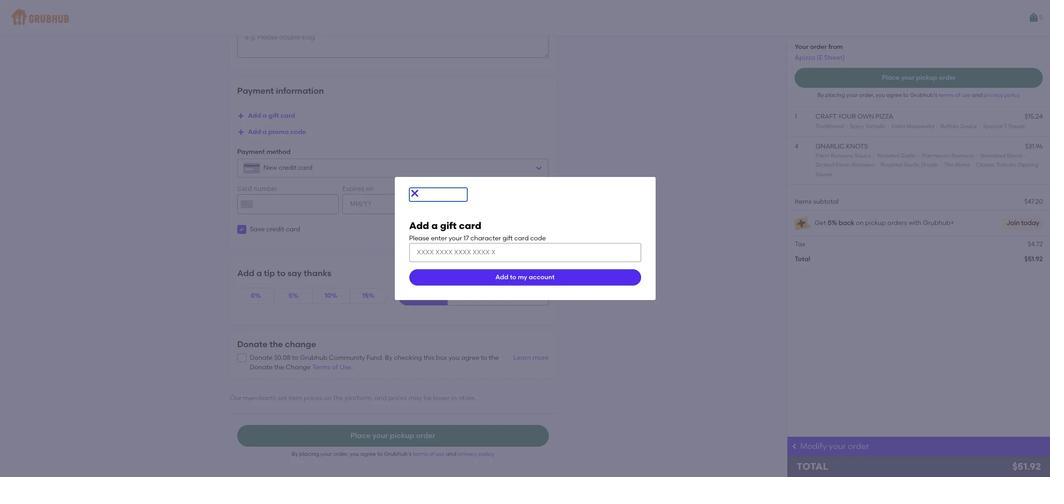 Task type: describe. For each thing, give the bounding box(es) containing it.
please enter your 17 character gift card code
[[409, 235, 546, 242]]

use for bottommost terms of use link
[[436, 451, 445, 458]]

$47.20
[[1025, 198, 1043, 206]]

enter
[[431, 235, 447, 242]]

shredded
[[980, 153, 1006, 159]]

1 vertical spatial roasted
[[881, 162, 903, 168]]

donate the change
[[237, 339, 316, 350]]

lower
[[433, 395, 450, 402]]

donate $0.08 to grubhub community fund.
[[250, 354, 385, 362]]

my
[[518, 274, 527, 281]]

romano down knots
[[852, 162, 875, 168]]

placing for bottommost terms of use link
[[299, 451, 319, 458]]

0%
[[251, 292, 261, 300]]

5% button
[[275, 288, 313, 305]]

our merchants set item prices on the platform, and prices may be lower in-store.
[[230, 395, 476, 402]]

extra
[[892, 123, 905, 129]]

you inside by checking this box you agree to the donate the change
[[449, 354, 460, 362]]

may
[[409, 395, 422, 402]]

sauce right buffalo
[[961, 123, 977, 129]]

1 horizontal spatial pickup
[[865, 219, 886, 227]]

traditional
[[816, 123, 844, 129]]

our
[[230, 395, 241, 402]]

change
[[285, 339, 316, 350]]

donate for donate $0.08 to grubhub community fund.
[[250, 354, 273, 362]]

buffalo
[[941, 123, 959, 129]]

1 horizontal spatial privacy
[[984, 92, 1003, 98]]

donate for donate the change
[[237, 339, 268, 350]]

card right new
[[298, 164, 313, 172]]

checking
[[394, 354, 422, 362]]

new
[[263, 164, 277, 172]]

policy for the privacy policy link corresponding to top terms of use link
[[1005, 92, 1020, 98]]

4
[[795, 143, 799, 150]]

pizza
[[876, 113, 894, 121]]

new credit card
[[263, 164, 313, 172]]

1 vertical spatial blend
[[955, 162, 970, 168]]

tip inside button
[[432, 293, 440, 301]]

from
[[829, 43, 843, 51]]

$4.72
[[1028, 241, 1043, 248]]

card up 17
[[459, 220, 481, 231]]

sauce inside classic tomato dipping sauce
[[816, 171, 832, 177]]

a up 0%
[[256, 268, 262, 279]]

pickup for place your pickup order button for bottommost terms of use link
[[390, 432, 414, 440]]

1 horizontal spatial place
[[882, 74, 900, 81]]

Pickup instructions text field
[[237, 25, 549, 58]]

save credit card
[[250, 225, 300, 233]]

classic tomato dipping sauce
[[816, 162, 1039, 177]]

add up please
[[409, 220, 429, 231]]

terms of use .
[[312, 364, 353, 371]]

.
[[351, 364, 353, 371]]

your order from &pizza (e street)
[[795, 43, 845, 61]]

t
[[1004, 123, 1007, 129]]

privacy policy link for bottommost terms of use link
[[458, 451, 494, 458]]

5
[[1039, 14, 1043, 21]]

credit for new
[[279, 164, 297, 172]]

1 vertical spatial of
[[332, 364, 338, 371]]

1 vertical spatial total
[[797, 461, 829, 472]]

craft your own pizza
[[816, 113, 894, 121]]

by checking this box you agree to the donate the change
[[250, 354, 499, 371]]

0 horizontal spatial grubhub's
[[384, 451, 412, 458]]

0 vertical spatial tip
[[264, 268, 275, 279]]

promo
[[268, 128, 289, 136]]

17
[[464, 235, 469, 242]]

0 vertical spatial $51.92
[[1025, 255, 1043, 263]]

fund.
[[367, 354, 384, 362]]

add a promo code button
[[237, 124, 306, 141]]

order, for bottommost terms of use link
[[333, 451, 349, 458]]

1 vertical spatial garlic
[[904, 162, 920, 168]]

$15.24 traditional ∙ spicy tomato ∙ extra mozzarella ∙ buffalo sauce ∙ special t sauce
[[816, 113, 1043, 129]]

grubhub+
[[923, 219, 954, 227]]

tax
[[795, 241, 806, 248]]

terms for top terms of use link
[[939, 92, 954, 98]]

add inside "button"
[[248, 128, 261, 136]]

1 horizontal spatial gift
[[440, 220, 457, 231]]

parm
[[816, 153, 830, 159]]

subscription badge image
[[793, 214, 811, 233]]

to inside by checking this box you agree to the donate the change
[[481, 354, 487, 362]]

card right save
[[286, 225, 300, 233]]

box
[[436, 354, 447, 362]]

mozzarella
[[907, 123, 935, 129]]

0 horizontal spatial place
[[350, 432, 371, 440]]

this
[[424, 354, 434, 362]]

0 vertical spatial and
[[972, 92, 983, 98]]

in-
[[451, 395, 459, 402]]

place your pickup order button for top terms of use link
[[795, 68, 1043, 88]]

be
[[424, 395, 432, 402]]

change
[[286, 364, 311, 371]]

own
[[858, 113, 874, 121]]

add a promo code
[[248, 128, 306, 136]]

5 button
[[1028, 10, 1043, 26]]

$31.96
[[1025, 143, 1043, 150]]

payment for payment method
[[237, 148, 265, 156]]

merchants
[[243, 395, 276, 402]]

1 vertical spatial on
[[324, 395, 332, 402]]

0 horizontal spatial by placing your order, you agree to grubhub's terms of use and privacy policy
[[292, 451, 494, 458]]

learn more
[[514, 354, 549, 362]]

place your pickup order for bottommost terms of use link
[[350, 432, 435, 440]]

add a gift card button
[[237, 108, 295, 124]]

the up $0.08
[[270, 339, 283, 350]]

save
[[250, 225, 265, 233]]

payment information
[[237, 86, 324, 96]]

romano up parm-
[[831, 153, 854, 159]]

you for top terms of use link
[[876, 92, 885, 98]]

item
[[288, 395, 302, 402]]

1 vertical spatial $51.92
[[1013, 461, 1041, 472]]

modify
[[800, 442, 827, 452]]

terms for bottommost terms of use link
[[413, 451, 428, 458]]

modify your order
[[800, 442, 869, 452]]

sauce right t
[[1009, 123, 1025, 129]]

romano up the
[[952, 153, 974, 159]]

street)
[[824, 54, 845, 61]]

learn more link
[[511, 354, 549, 372]]

agree inside by checking this box you agree to the donate the change
[[461, 354, 480, 362]]

your
[[838, 113, 856, 121]]

2 prices from the left
[[388, 395, 407, 402]]

learn
[[514, 354, 531, 362]]

add a gift card inside 'button'
[[248, 112, 295, 120]]

custom tip button
[[398, 288, 448, 306]]

of for top terms of use link
[[955, 92, 961, 98]]

add a tip to say thanks
[[237, 268, 331, 279]]

special
[[983, 123, 1003, 129]]

policy for the privacy policy link corresponding to bottommost terms of use link
[[479, 451, 494, 458]]

join today
[[1007, 219, 1039, 227]]

tomato inside classic tomato dipping sauce
[[996, 162, 1017, 168]]

classic
[[976, 162, 995, 168]]

platform,
[[345, 395, 373, 402]]

2 vertical spatial and
[[446, 451, 457, 458]]

thanks
[[304, 268, 331, 279]]

15% button
[[350, 288, 388, 305]]

sauce inside parm romano sauce ∙ roasted garlic ∙ parmesan-romano ∙ shredded blend ∙ grated parm-romano ∙ roasted garlic drizzle ∙ the blend
[[855, 153, 871, 159]]

drizzle
[[921, 162, 938, 168]]



Task type: locate. For each thing, give the bounding box(es) containing it.
0 horizontal spatial terms
[[413, 451, 428, 458]]

0 vertical spatial by
[[818, 92, 824, 98]]

Please enter your 17 character gift card code text field
[[409, 243, 641, 262]]

svg image inside add a promo code "button"
[[237, 129, 244, 136]]

1 vertical spatial add a gift card
[[409, 220, 481, 231]]

0 vertical spatial gift
[[268, 112, 279, 120]]

sauce
[[961, 123, 977, 129], [1009, 123, 1025, 129], [855, 153, 871, 159], [816, 171, 832, 177]]

0 vertical spatial terms of use link
[[939, 92, 972, 98]]

donate down donate the change
[[250, 364, 273, 371]]

total down tax
[[795, 255, 811, 263]]

1 vertical spatial place your pickup order
[[350, 432, 435, 440]]

1 horizontal spatial prices
[[388, 395, 407, 402]]

add a gift card up add a promo code "button"
[[248, 112, 295, 120]]

5% right get
[[828, 219, 837, 227]]

add to my account button
[[409, 270, 641, 286]]

romano
[[831, 153, 854, 159], [952, 153, 974, 159], [852, 162, 875, 168]]

0 horizontal spatial on
[[324, 395, 332, 402]]

svg image
[[239, 356, 244, 361]]

1 vertical spatial privacy policy link
[[458, 451, 494, 458]]

0 horizontal spatial of
[[332, 364, 338, 371]]

gift up add a promo code in the left top of the page
[[268, 112, 279, 120]]

place your pickup order for top terms of use link
[[882, 74, 956, 81]]

1 horizontal spatial place your pickup order
[[882, 74, 956, 81]]

2 horizontal spatial of
[[955, 92, 961, 98]]

1 horizontal spatial 5%
[[828, 219, 837, 227]]

tomato down shredded
[[996, 162, 1017, 168]]

5% down say at the bottom left
[[289, 292, 299, 300]]

a up add a promo code "button"
[[263, 112, 267, 120]]

total
[[795, 255, 811, 263], [797, 461, 829, 472]]

roasted down extra
[[878, 153, 899, 159]]

tip left say at the bottom left
[[264, 268, 275, 279]]

place up pizza
[[882, 74, 900, 81]]

1 horizontal spatial order,
[[859, 92, 875, 98]]

0 horizontal spatial privacy
[[458, 451, 477, 458]]

1 horizontal spatial terms of use link
[[939, 92, 972, 98]]

garlic left drizzle
[[904, 162, 920, 168]]

1 horizontal spatial of
[[429, 451, 434, 458]]

add up add a promo code "button"
[[248, 112, 261, 120]]

place your pickup order
[[882, 74, 956, 81], [350, 432, 435, 440]]

by inside by checking this box you agree to the donate the change
[[385, 354, 392, 362]]

0 vertical spatial order,
[[859, 92, 875, 98]]

payment for payment information
[[237, 86, 274, 96]]

5% inside button
[[289, 292, 299, 300]]

0 horizontal spatial privacy policy link
[[458, 451, 494, 458]]

store.
[[459, 395, 476, 402]]

payment up new
[[237, 148, 265, 156]]

gnarlic knots
[[816, 143, 868, 150]]

1 vertical spatial agree
[[461, 354, 480, 362]]

garlic up classic tomato dipping sauce
[[901, 153, 917, 159]]

0 vertical spatial donate
[[237, 339, 268, 350]]

on right back
[[856, 219, 864, 227]]

1 horizontal spatial terms
[[939, 92, 954, 98]]

more
[[533, 354, 549, 362]]

1 vertical spatial and
[[375, 395, 387, 402]]

0 vertical spatial total
[[795, 255, 811, 263]]

1 horizontal spatial grubhub's
[[910, 92, 938, 98]]

0 vertical spatial agree
[[887, 92, 902, 98]]

0 horizontal spatial and
[[375, 395, 387, 402]]

tip right custom
[[432, 293, 440, 301]]

place your pickup order button
[[795, 68, 1043, 88], [237, 425, 549, 447]]

pickup down may
[[390, 432, 414, 440]]

a
[[263, 112, 267, 120], [263, 128, 267, 136], [432, 220, 438, 231], [256, 268, 262, 279]]

1 vertical spatial use
[[436, 451, 445, 458]]

2 vertical spatial by
[[292, 451, 298, 458]]

prices left may
[[388, 395, 407, 402]]

grated
[[816, 162, 835, 168]]

0 horizontal spatial prices
[[304, 395, 322, 402]]

items
[[795, 198, 812, 206]]

1 horizontal spatial add a gift card
[[409, 220, 481, 231]]

place your pickup order button for bottommost terms of use link
[[237, 425, 549, 447]]

1 vertical spatial tip
[[432, 293, 440, 301]]

0 vertical spatial credit
[[279, 164, 297, 172]]

and
[[972, 92, 983, 98], [375, 395, 387, 402], [446, 451, 457, 458]]

0 vertical spatial roasted
[[878, 153, 899, 159]]

1 vertical spatial placing
[[299, 451, 319, 458]]

place down platform,
[[350, 432, 371, 440]]

1
[[795, 113, 797, 121]]

set
[[278, 395, 287, 402]]

join
[[1007, 219, 1020, 227]]

1 vertical spatial terms
[[413, 451, 428, 458]]

on
[[856, 219, 864, 227], [324, 395, 332, 402]]

the down $0.08
[[274, 364, 284, 371]]

your
[[901, 74, 915, 81], [847, 92, 858, 98], [449, 235, 462, 242], [373, 432, 388, 440], [829, 442, 846, 452], [320, 451, 332, 458]]

1 horizontal spatial privacy policy link
[[984, 92, 1020, 98]]

1 vertical spatial payment
[[237, 148, 265, 156]]

add up 0%
[[237, 268, 254, 279]]

method
[[267, 148, 291, 156]]

subtotal
[[813, 198, 839, 206]]

add a gift card up the enter
[[409, 220, 481, 231]]

credit right save
[[266, 225, 284, 233]]

placing
[[825, 92, 845, 98], [299, 451, 319, 458]]

roasted left drizzle
[[881, 162, 903, 168]]

pickup left 'orders'
[[865, 219, 886, 227]]

1 vertical spatial donate
[[250, 354, 273, 362]]

items subtotal
[[795, 198, 839, 206]]

information
[[276, 86, 324, 96]]

0 vertical spatial privacy policy link
[[984, 92, 1020, 98]]

0 vertical spatial use
[[962, 92, 971, 98]]

place your pickup order up $15.24 traditional ∙ spicy tomato ∙ extra mozzarella ∙ buffalo sauce ∙ special t sauce
[[882, 74, 956, 81]]

payment method
[[237, 148, 291, 156]]

1 horizontal spatial placing
[[825, 92, 845, 98]]

prices
[[304, 395, 322, 402], [388, 395, 407, 402]]

donate right svg image
[[250, 354, 273, 362]]

10%
[[325, 292, 337, 300]]

spicy
[[850, 123, 864, 129]]

main navigation navigation
[[0, 0, 1050, 35]]

dipping
[[1018, 162, 1039, 168]]

get 5% back on pickup orders with grubhub+
[[815, 219, 954, 227]]

parm-
[[836, 162, 852, 168]]

today
[[1022, 219, 1039, 227]]

gift right character
[[503, 235, 513, 242]]

a inside "button"
[[263, 128, 267, 136]]

2 horizontal spatial gift
[[503, 235, 513, 242]]

pickup for place your pickup order button for top terms of use link
[[916, 74, 938, 81]]

order inside your order from &pizza (e street)
[[810, 43, 827, 51]]

say
[[288, 268, 302, 279]]

1 vertical spatial code
[[530, 235, 546, 242]]

0 vertical spatial on
[[856, 219, 864, 227]]

1 vertical spatial order,
[[333, 451, 349, 458]]

use for top terms of use link
[[962, 92, 971, 98]]

1 vertical spatial tomato
[[996, 162, 1017, 168]]

$51.92
[[1025, 255, 1043, 263], [1013, 461, 1041, 472]]

the left learn
[[489, 354, 499, 362]]

0 horizontal spatial tomato
[[865, 123, 886, 129]]

0 horizontal spatial order,
[[333, 451, 349, 458]]

0 horizontal spatial code
[[290, 128, 306, 136]]

0 vertical spatial you
[[876, 92, 885, 98]]

1 vertical spatial terms of use link
[[413, 451, 446, 458]]

custom tip
[[406, 293, 440, 301]]

place your pickup order button up $15.24 traditional ∙ spicy tomato ∙ extra mozzarella ∙ buffalo sauce ∙ special t sauce
[[795, 68, 1043, 88]]

gift inside 'button'
[[268, 112, 279, 120]]

svg image inside add a gift card 'button'
[[237, 112, 244, 120]]

1 vertical spatial gift
[[440, 220, 457, 231]]

2 vertical spatial you
[[350, 451, 359, 458]]

sauce down knots
[[855, 153, 871, 159]]

by for top terms of use link
[[818, 92, 824, 98]]

credit right new
[[279, 164, 297, 172]]

card up please enter your 17 character gift card code text field
[[514, 235, 529, 242]]

1 horizontal spatial and
[[446, 451, 457, 458]]

a left promo on the top
[[263, 128, 267, 136]]

code inside "button"
[[290, 128, 306, 136]]

a inside 'button'
[[263, 112, 267, 120]]

1 vertical spatial grubhub's
[[384, 451, 412, 458]]

total down modify
[[797, 461, 829, 472]]

the
[[270, 339, 283, 350], [489, 354, 499, 362], [274, 364, 284, 371], [333, 395, 343, 402]]

of
[[955, 92, 961, 98], [332, 364, 338, 371], [429, 451, 434, 458]]

0 vertical spatial garlic
[[901, 153, 917, 159]]

place your pickup order down may
[[350, 432, 435, 440]]

donate inside by checking this box you agree to the donate the change
[[250, 364, 273, 371]]

please
[[409, 235, 430, 242]]

privacy policy link
[[984, 92, 1020, 98], [458, 451, 494, 458]]

tomato down pizza
[[865, 123, 886, 129]]

1 horizontal spatial use
[[962, 92, 971, 98]]

(e
[[817, 54, 823, 61]]

craft
[[816, 113, 837, 121]]

0 vertical spatial of
[[955, 92, 961, 98]]

character
[[471, 235, 501, 242]]

grubhub's
[[910, 92, 938, 98], [384, 451, 412, 458]]

tomato inside $15.24 traditional ∙ spicy tomato ∙ extra mozzarella ∙ buffalo sauce ∙ special t sauce
[[865, 123, 886, 129]]

of for bottommost terms of use link
[[429, 451, 434, 458]]

donate up svg image
[[237, 339, 268, 350]]

0 horizontal spatial you
[[350, 451, 359, 458]]

get
[[815, 219, 826, 227]]

2 horizontal spatial and
[[972, 92, 983, 98]]

$0.08
[[274, 354, 291, 362]]

by
[[818, 92, 824, 98], [385, 354, 392, 362], [292, 451, 298, 458]]

code up please enter your 17 character gift card code text field
[[530, 235, 546, 242]]

2 vertical spatial of
[[429, 451, 434, 458]]

0 vertical spatial add a gift card
[[248, 112, 295, 120]]

the left platform,
[[333, 395, 343, 402]]

gnarlic
[[816, 143, 845, 150]]

back
[[839, 219, 854, 227]]

1 vertical spatial policy
[[479, 451, 494, 458]]

0% button
[[237, 288, 275, 305]]

credit for save
[[266, 225, 284, 233]]

2 vertical spatial gift
[[503, 235, 513, 242]]

blend right the
[[955, 162, 970, 168]]

parm romano sauce ∙ roasted garlic ∙ parmesan-romano ∙ shredded blend ∙ grated parm-romano ∙ roasted garlic drizzle ∙ the blend
[[816, 153, 1027, 168]]

payment up add a gift card 'button'
[[237, 86, 274, 96]]

0 horizontal spatial blend
[[955, 162, 970, 168]]

by for bottommost terms of use link
[[292, 451, 298, 458]]

0 horizontal spatial 5%
[[289, 292, 299, 300]]

1 horizontal spatial blend
[[1007, 153, 1022, 159]]

2 horizontal spatial pickup
[[916, 74, 938, 81]]

0 horizontal spatial gift
[[268, 112, 279, 120]]

0 vertical spatial payment
[[237, 86, 274, 96]]

add down add a gift card 'button'
[[248, 128, 261, 136]]

svg image
[[237, 112, 244, 120], [237, 129, 244, 136], [535, 165, 542, 172], [409, 188, 420, 199], [239, 227, 244, 232]]

with
[[909, 219, 922, 227]]

0 horizontal spatial placing
[[299, 451, 319, 458]]

order, for top terms of use link
[[859, 92, 875, 98]]

payment
[[237, 86, 274, 96], [237, 148, 265, 156]]

0 vertical spatial blend
[[1007, 153, 1022, 159]]

a up the enter
[[432, 220, 438, 231]]

agree for top terms of use link
[[887, 92, 902, 98]]

knots
[[846, 143, 868, 150]]

to
[[904, 92, 909, 98], [277, 268, 286, 279], [510, 274, 516, 281], [292, 354, 298, 362], [481, 354, 487, 362], [377, 451, 383, 458]]

sauce down grated
[[816, 171, 832, 177]]

1 vertical spatial you
[[449, 354, 460, 362]]

add
[[248, 112, 261, 120], [248, 128, 261, 136], [409, 220, 429, 231], [237, 268, 254, 279], [495, 274, 509, 281]]

1 vertical spatial by
[[385, 354, 392, 362]]

2 payment from the top
[[237, 148, 265, 156]]

add left 'my'
[[495, 274, 509, 281]]

card inside 'button'
[[280, 112, 295, 120]]

1 horizontal spatial tomato
[[996, 162, 1017, 168]]

grubhub
[[300, 354, 327, 362]]

prices right the item
[[304, 395, 322, 402]]

0 horizontal spatial by
[[292, 451, 298, 458]]

roasted
[[878, 153, 899, 159], [881, 162, 903, 168]]

card
[[280, 112, 295, 120], [298, 164, 313, 172], [459, 220, 481, 231], [286, 225, 300, 233], [514, 235, 529, 242]]

blend
[[1007, 153, 1022, 159], [955, 162, 970, 168]]

add inside 'button'
[[248, 112, 261, 120]]

add inside button
[[495, 274, 509, 281]]

2 vertical spatial agree
[[361, 451, 376, 458]]

0 vertical spatial pickup
[[916, 74, 938, 81]]

1 prices from the left
[[304, 395, 322, 402]]

1 vertical spatial by placing your order, you agree to grubhub's terms of use and privacy policy
[[292, 451, 494, 458]]

0 vertical spatial by placing your order, you agree to grubhub's terms of use and privacy policy
[[818, 92, 1020, 98]]

account
[[529, 274, 555, 281]]

1 horizontal spatial on
[[856, 219, 864, 227]]

credit
[[279, 164, 297, 172], [266, 225, 284, 233]]

0 vertical spatial tomato
[[865, 123, 886, 129]]

2 vertical spatial pickup
[[390, 432, 414, 440]]

you for bottommost terms of use link
[[350, 451, 359, 458]]

terms
[[312, 364, 331, 371]]

privacy policy link for top terms of use link
[[984, 92, 1020, 98]]

gift
[[268, 112, 279, 120], [440, 220, 457, 231], [503, 235, 513, 242]]

0 vertical spatial grubhub's
[[910, 92, 938, 98]]

&pizza
[[795, 54, 815, 61]]

1 payment from the top
[[237, 86, 274, 96]]

code right promo on the top
[[290, 128, 306, 136]]

your
[[795, 43, 809, 51]]

order,
[[859, 92, 875, 98], [333, 451, 349, 458]]

use
[[340, 364, 351, 371]]

2 horizontal spatial by
[[818, 92, 824, 98]]

agree for bottommost terms of use link
[[361, 451, 376, 458]]

2 vertical spatial donate
[[250, 364, 273, 371]]

parmesan-
[[923, 153, 952, 159]]

pickup up $15.24 traditional ∙ spicy tomato ∙ extra mozzarella ∙ buffalo sauce ∙ special t sauce
[[916, 74, 938, 81]]

gift up the enter
[[440, 220, 457, 231]]

add to my account
[[495, 274, 555, 281]]

place your pickup order button down may
[[237, 425, 549, 447]]

0 vertical spatial code
[[290, 128, 306, 136]]

blend up dipping at the right top
[[1007, 153, 1022, 159]]

to inside add to my account button
[[510, 274, 516, 281]]

0 vertical spatial 5%
[[828, 219, 837, 227]]

0 vertical spatial place your pickup order
[[882, 74, 956, 81]]

on left platform,
[[324, 395, 332, 402]]

add a gift card
[[248, 112, 295, 120], [409, 220, 481, 231]]

card up promo on the top
[[280, 112, 295, 120]]

custom
[[406, 293, 430, 301]]

policy
[[1005, 92, 1020, 98], [479, 451, 494, 458]]

1 horizontal spatial by placing your order, you agree to grubhub's terms of use and privacy policy
[[818, 92, 1020, 98]]

placing for top terms of use link
[[825, 92, 845, 98]]



Task type: vqa. For each thing, say whether or not it's contained in the screenshot.


